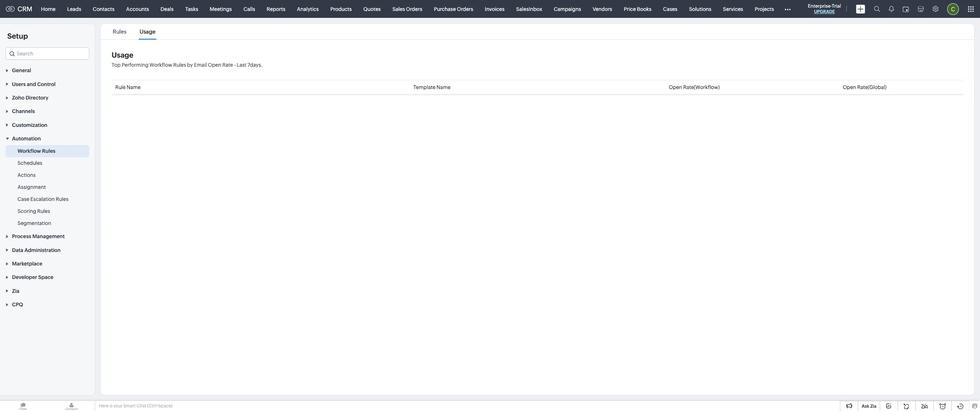 Task type: vqa. For each thing, say whether or not it's contained in the screenshot.
text field
no



Task type: describe. For each thing, give the bounding box(es) containing it.
email
[[194, 62, 207, 68]]

trial
[[832, 3, 842, 9]]

deals
[[161, 6, 174, 12]]

assignment link
[[18, 184, 46, 191]]

workflow rules
[[18, 148, 55, 154]]

vendors link
[[587, 0, 618, 18]]

projects
[[755, 6, 774, 12]]

open inside usage top performing workflow rules by email open rate - last 7days.
[[208, 62, 221, 68]]

home link
[[35, 0, 61, 18]]

quotes
[[364, 6, 381, 12]]

zoho directory button
[[0, 91, 95, 104]]

sales orders link
[[387, 0, 428, 18]]

scoring rules
[[18, 208, 50, 214]]

schedules
[[18, 160, 42, 166]]

contacts
[[93, 6, 115, 12]]

chats image
[[0, 401, 46, 411]]

purchase orders link
[[428, 0, 479, 18]]

users and control
[[12, 81, 56, 87]]

tasks
[[185, 6, 198, 12]]

rule
[[115, 84, 126, 90]]

price books
[[624, 6, 652, 12]]

contacts image
[[49, 401, 95, 411]]

salesinbox link
[[511, 0, 548, 18]]

assignment
[[18, 184, 46, 190]]

administration
[[24, 247, 61, 253]]

calendar image
[[903, 6, 909, 12]]

channels
[[12, 109, 35, 114]]

services
[[723, 6, 744, 12]]

management
[[32, 234, 65, 240]]

projects link
[[749, 0, 780, 18]]

customization
[[12, 122, 47, 128]]

enterprise-
[[808, 3, 832, 9]]

solutions link
[[684, 0, 718, 18]]

orders for sales orders
[[406, 6, 422, 12]]

usage for usage top performing workflow rules by email open rate - last 7days.
[[112, 51, 133, 59]]

usage for usage
[[140, 28, 156, 35]]

open for open rate(workflow)
[[669, 84, 683, 90]]

segmentation
[[18, 220, 51, 226]]

products
[[331, 6, 352, 12]]

purchase
[[434, 6, 456, 12]]

salesinbox
[[516, 6, 542, 12]]

solutions
[[689, 6, 712, 12]]

top
[[112, 62, 121, 68]]

Other Modules field
[[780, 3, 796, 15]]

leads
[[67, 6, 81, 12]]

calls link
[[238, 0, 261, 18]]

upgrade
[[814, 9, 835, 14]]

marketplace button
[[0, 257, 95, 270]]

price
[[624, 6, 636, 12]]

name for template name
[[437, 84, 451, 90]]

orders for purchase orders
[[457, 6, 473, 12]]

data administration button
[[0, 243, 95, 257]]

contacts link
[[87, 0, 120, 18]]

template name
[[414, 84, 451, 90]]

tasks link
[[180, 0, 204, 18]]

process
[[12, 234, 31, 240]]

data
[[12, 247, 23, 253]]

case
[[18, 196, 29, 202]]

-
[[234, 62, 236, 68]]

escalation
[[30, 196, 55, 202]]

analytics
[[297, 6, 319, 12]]

scoring
[[18, 208, 36, 214]]

process management
[[12, 234, 65, 240]]

profile image
[[948, 3, 959, 15]]

ask
[[862, 404, 870, 409]]

your
[[113, 404, 123, 409]]

channels button
[[0, 104, 95, 118]]

rate(workflow)
[[684, 84, 720, 90]]

users and control button
[[0, 77, 95, 91]]

rules right escalation at the left top of the page
[[56, 196, 69, 202]]

home
[[41, 6, 56, 12]]

usage top performing workflow rules by email open rate - last 7days.
[[112, 51, 263, 68]]

rule name
[[115, 84, 141, 90]]

control
[[37, 81, 56, 87]]

analytics link
[[291, 0, 325, 18]]

cases
[[663, 6, 678, 12]]

reports
[[267, 6, 285, 12]]

cpq button
[[0, 298, 95, 311]]



Task type: locate. For each thing, give the bounding box(es) containing it.
automation button
[[0, 132, 95, 145]]

data administration
[[12, 247, 61, 253]]

zoho
[[12, 95, 24, 101]]

1 horizontal spatial usage
[[140, 28, 156, 35]]

template
[[414, 84, 436, 90]]

rate
[[222, 62, 233, 68]]

here is your smart chat (ctrl+space)
[[99, 404, 173, 409]]

workflow inside the automation 'region'
[[18, 148, 41, 154]]

quotes link
[[358, 0, 387, 18]]

segmentation link
[[18, 220, 51, 227]]

(ctrl+space)
[[147, 404, 173, 409]]

campaigns link
[[548, 0, 587, 18]]

name right rule
[[127, 84, 141, 90]]

developer
[[12, 275, 37, 280]]

0 horizontal spatial name
[[127, 84, 141, 90]]

1 horizontal spatial open
[[669, 84, 683, 90]]

invoices
[[485, 6, 505, 12]]

purchase orders
[[434, 6, 473, 12]]

7days.
[[248, 62, 263, 68]]

list containing rules
[[106, 24, 162, 39]]

0 vertical spatial zia
[[12, 288, 19, 294]]

open left rate(global)
[[843, 84, 857, 90]]

here
[[99, 404, 109, 409]]

open rate(workflow)
[[669, 84, 720, 90]]

0 horizontal spatial open
[[208, 62, 221, 68]]

0 horizontal spatial zia
[[12, 288, 19, 294]]

workflow right performing
[[150, 62, 172, 68]]

rate(global)
[[858, 84, 887, 90]]

automation
[[12, 136, 41, 142]]

workflow inside usage top performing workflow rules by email open rate - last 7days.
[[150, 62, 172, 68]]

1 horizontal spatial workflow
[[150, 62, 172, 68]]

zia inside dropdown button
[[12, 288, 19, 294]]

campaigns
[[554, 6, 581, 12]]

users
[[12, 81, 26, 87]]

zia
[[12, 288, 19, 294], [871, 404, 877, 409]]

services link
[[718, 0, 749, 18]]

1 name from the left
[[127, 84, 141, 90]]

open for open rate(global)
[[843, 84, 857, 90]]

workflow up schedules link
[[18, 148, 41, 154]]

Search text field
[[6, 48, 89, 59]]

signals element
[[885, 0, 899, 18]]

scoring rules link
[[18, 208, 50, 215]]

zoho directory
[[12, 95, 48, 101]]

0 horizontal spatial usage
[[112, 51, 133, 59]]

actions link
[[18, 172, 36, 179]]

2 orders from the left
[[457, 6, 473, 12]]

rules down case escalation rules
[[37, 208, 50, 214]]

signals image
[[889, 6, 894, 12]]

invoices link
[[479, 0, 511, 18]]

rules
[[113, 28, 126, 35], [173, 62, 186, 68], [42, 148, 55, 154], [56, 196, 69, 202], [37, 208, 50, 214]]

rules link
[[112, 28, 128, 35]]

1 vertical spatial usage
[[112, 51, 133, 59]]

orders right purchase
[[457, 6, 473, 12]]

meetings link
[[204, 0, 238, 18]]

None field
[[5, 47, 89, 60]]

2 name from the left
[[437, 84, 451, 90]]

rules inside usage top performing workflow rules by email open rate - last 7days.
[[173, 62, 186, 68]]

usage inside usage top performing workflow rules by email open rate - last 7days.
[[112, 51, 133, 59]]

enterprise-trial upgrade
[[808, 3, 842, 14]]

rules down automation dropdown button
[[42, 148, 55, 154]]

1 horizontal spatial name
[[437, 84, 451, 90]]

developer space
[[12, 275, 53, 280]]

automation region
[[0, 145, 95, 230]]

case escalation rules link
[[18, 196, 69, 203]]

price books link
[[618, 0, 658, 18]]

search image
[[874, 6, 881, 12]]

usage
[[140, 28, 156, 35], [112, 51, 133, 59]]

open left the 'rate(workflow)'
[[669, 84, 683, 90]]

vendors
[[593, 6, 612, 12]]

usage down accounts link
[[140, 28, 156, 35]]

create menu image
[[856, 5, 866, 13]]

name for rule name
[[127, 84, 141, 90]]

usage up top
[[112, 51, 133, 59]]

orders right sales
[[406, 6, 422, 12]]

by
[[187, 62, 193, 68]]

orders inside purchase orders link
[[457, 6, 473, 12]]

orders
[[406, 6, 422, 12], [457, 6, 473, 12]]

case escalation rules
[[18, 196, 69, 202]]

1 vertical spatial zia
[[871, 404, 877, 409]]

open left rate
[[208, 62, 221, 68]]

sales orders
[[393, 6, 422, 12]]

0 horizontal spatial workflow
[[18, 148, 41, 154]]

workflow
[[150, 62, 172, 68], [18, 148, 41, 154]]

1 orders from the left
[[406, 6, 422, 12]]

zia button
[[0, 284, 95, 298]]

search element
[[870, 0, 885, 18]]

rules down "contacts"
[[113, 28, 126, 35]]

zia up cpq
[[12, 288, 19, 294]]

zia right ask
[[871, 404, 877, 409]]

ask zia
[[862, 404, 877, 409]]

0 horizontal spatial orders
[[406, 6, 422, 12]]

1 horizontal spatial zia
[[871, 404, 877, 409]]

profile element
[[943, 0, 964, 18]]

usage link
[[139, 28, 157, 35]]

smart
[[123, 404, 136, 409]]

open rate(global)
[[843, 84, 887, 90]]

1 vertical spatial workflow
[[18, 148, 41, 154]]

name
[[127, 84, 141, 90], [437, 84, 451, 90]]

meetings
[[210, 6, 232, 12]]

calls
[[244, 6, 255, 12]]

0 vertical spatial usage
[[140, 28, 156, 35]]

name right template
[[437, 84, 451, 90]]

accounts link
[[120, 0, 155, 18]]

1 horizontal spatial orders
[[457, 6, 473, 12]]

schedules link
[[18, 159, 42, 167]]

crm
[[18, 5, 32, 13]]

reports link
[[261, 0, 291, 18]]

actions
[[18, 172, 36, 178]]

books
[[637, 6, 652, 12]]

2 horizontal spatial open
[[843, 84, 857, 90]]

cpq
[[12, 302, 23, 308]]

performing
[[122, 62, 149, 68]]

0 vertical spatial workflow
[[150, 62, 172, 68]]

rules left by
[[173, 62, 186, 68]]

orders inside sales orders link
[[406, 6, 422, 12]]

cases link
[[658, 0, 684, 18]]

leads link
[[61, 0, 87, 18]]

products link
[[325, 0, 358, 18]]

list
[[106, 24, 162, 39]]

create menu element
[[852, 0, 870, 18]]



